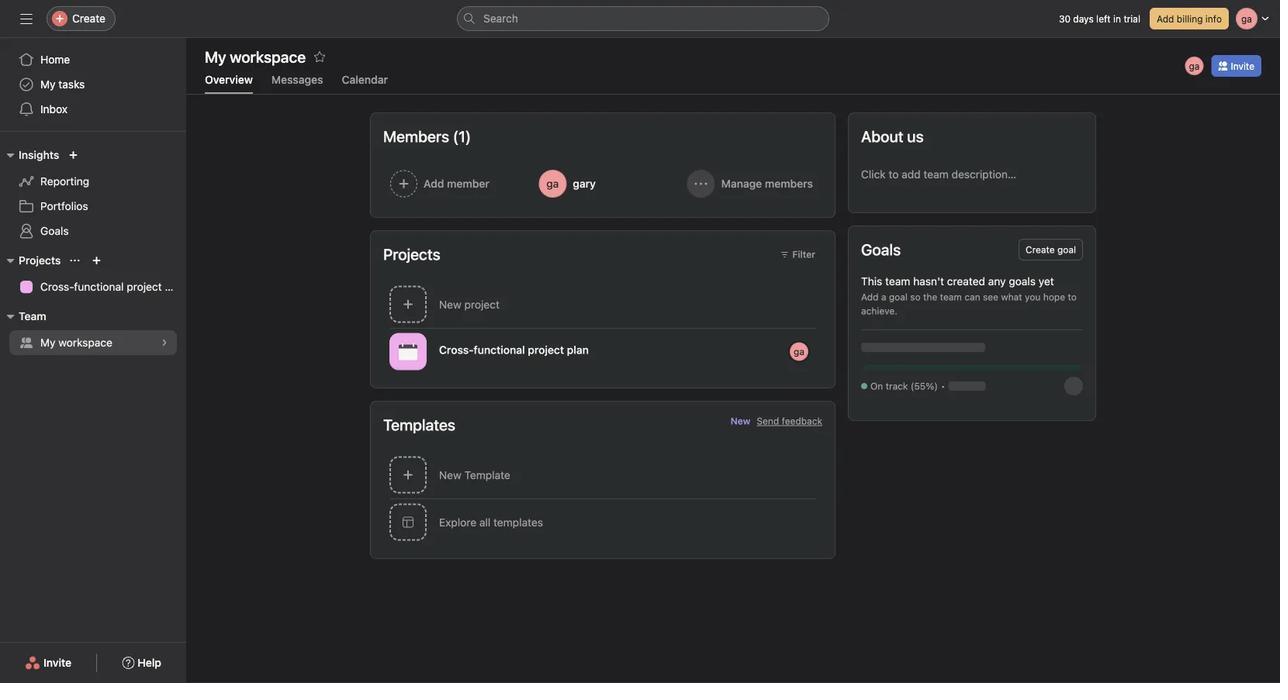 Task type: vqa. For each thing, say whether or not it's contained in the screenshot.
'BULLETED LIST' Image
no



Task type: locate. For each thing, give the bounding box(es) containing it.
0 horizontal spatial goal
[[889, 292, 908, 303]]

my for my workspace
[[40, 336, 56, 349]]

calendar
[[342, 73, 388, 86]]

what
[[1001, 292, 1022, 303]]

team
[[19, 310, 46, 323]]

inbox link
[[9, 97, 177, 122]]

filter button
[[773, 244, 823, 265]]

my
[[40, 78, 56, 91], [40, 336, 56, 349]]

left
[[1097, 13, 1111, 24]]

tasks
[[58, 78, 85, 91]]

created
[[947, 275, 985, 288]]

0 vertical spatial goal
[[1058, 244, 1076, 255]]

2 vertical spatial project
[[528, 344, 564, 357]]

send feedback link
[[757, 414, 823, 428]]

home link
[[9, 47, 177, 72]]

1 horizontal spatial project
[[464, 298, 500, 311]]

1 horizontal spatial projects
[[383, 245, 441, 263]]

my for my tasks
[[40, 78, 56, 91]]

1 vertical spatial project
[[464, 298, 500, 311]]

add member
[[424, 177, 490, 190]]

0 vertical spatial goals
[[40, 225, 69, 237]]

on track (55%)
[[871, 381, 938, 392]]

add member button
[[383, 163, 526, 205]]

search
[[483, 12, 518, 25]]

add
[[1157, 13, 1174, 24], [861, 292, 879, 303]]

cross-functional project plan inside projects 'element'
[[40, 281, 186, 293]]

1 horizontal spatial ga
[[1189, 61, 1200, 71]]

1 horizontal spatial goals
[[861, 241, 901, 259]]

cross- down "show options, current sort, top" icon
[[40, 281, 74, 293]]

functional
[[74, 281, 124, 293], [474, 344, 525, 357]]

0 horizontal spatial projects
[[19, 254, 61, 267]]

0 vertical spatial new
[[439, 298, 462, 311]]

invite button
[[1212, 55, 1262, 77], [15, 650, 82, 677]]

create inside dropdown button
[[72, 12, 105, 25]]

create goal
[[1026, 244, 1076, 255]]

insights element
[[0, 141, 186, 247]]

calendar image
[[399, 343, 417, 361]]

1 horizontal spatial team
[[940, 292, 962, 303]]

1 horizontal spatial cross-functional project plan
[[439, 344, 589, 357]]

0 vertical spatial invite button
[[1212, 55, 1262, 77]]

cross-functional project plan down new project or portfolio icon at the top
[[40, 281, 186, 293]]

info
[[1206, 13, 1222, 24]]

a
[[881, 292, 887, 303]]

0 vertical spatial functional
[[74, 281, 124, 293]]

new template
[[439, 469, 510, 482]]

my inside the teams element
[[40, 336, 56, 349]]

about us
[[861, 127, 924, 145]]

create for create
[[72, 12, 105, 25]]

0 vertical spatial cross-
[[40, 281, 74, 293]]

invite
[[1231, 61, 1255, 71], [43, 657, 72, 670]]

search button
[[457, 6, 830, 31]]

•
[[941, 381, 946, 392]]

0 horizontal spatial add
[[861, 292, 879, 303]]

feedback
[[782, 416, 823, 427]]

add left billing
[[1157, 13, 1174, 24]]

goal
[[1058, 244, 1076, 255], [889, 292, 908, 303]]

add billing info button
[[1150, 8, 1229, 29]]

my down team
[[40, 336, 56, 349]]

ga up 'feedback' on the right
[[794, 346, 805, 357]]

new send feedback
[[731, 416, 823, 427]]

goals down portfolios
[[40, 225, 69, 237]]

days
[[1073, 13, 1094, 24]]

0 horizontal spatial cross-
[[40, 281, 74, 293]]

new project
[[439, 298, 500, 311]]

1 horizontal spatial add
[[1157, 13, 1174, 24]]

0 horizontal spatial plan
[[165, 281, 186, 293]]

0 vertical spatial add
[[1157, 13, 1174, 24]]

1 vertical spatial cross-
[[439, 344, 474, 357]]

projects inside dropdown button
[[19, 254, 61, 267]]

portfolios link
[[9, 194, 177, 219]]

0 horizontal spatial team
[[885, 275, 911, 288]]

goal right a
[[889, 292, 908, 303]]

1 vertical spatial invite button
[[15, 650, 82, 677]]

goals up this
[[861, 241, 901, 259]]

goal inside button
[[1058, 244, 1076, 255]]

1 horizontal spatial functional
[[474, 344, 525, 357]]

team right the
[[940, 292, 962, 303]]

team
[[885, 275, 911, 288], [940, 292, 962, 303]]

yet
[[1039, 275, 1054, 288]]

this team hasn't created any goals yet add a goal so the team can see what you hope to achieve.
[[861, 275, 1077, 317]]

manage members button
[[680, 163, 823, 205]]

0 vertical spatial create
[[72, 12, 105, 25]]

2 horizontal spatial project
[[528, 344, 564, 357]]

team button
[[0, 307, 46, 326]]

1 my from the top
[[40, 78, 56, 91]]

my inside global element
[[40, 78, 56, 91]]

goal up to
[[1058, 244, 1076, 255]]

0 horizontal spatial functional
[[74, 281, 124, 293]]

hope
[[1044, 292, 1066, 303]]

create up home link
[[72, 12, 105, 25]]

cross-functional project plan
[[40, 281, 186, 293], [439, 344, 589, 357]]

functional inside projects 'element'
[[74, 281, 124, 293]]

new project or portfolio image
[[92, 256, 101, 265]]

project
[[127, 281, 162, 293], [464, 298, 500, 311], [528, 344, 564, 357]]

projects up the new project
[[383, 245, 441, 263]]

1 vertical spatial ga
[[794, 346, 805, 357]]

add left a
[[861, 292, 879, 303]]

new
[[439, 298, 462, 311], [731, 416, 751, 427], [439, 469, 462, 482]]

calendar button
[[342, 73, 388, 94]]

so
[[910, 292, 921, 303]]

cross-
[[40, 281, 74, 293], [439, 344, 474, 357]]

0 horizontal spatial project
[[127, 281, 162, 293]]

1 vertical spatial invite
[[43, 657, 72, 670]]

0 horizontal spatial invite button
[[15, 650, 82, 677]]

create up yet
[[1026, 244, 1055, 255]]

0 horizontal spatial cross-functional project plan
[[40, 281, 186, 293]]

2 vertical spatial new
[[439, 469, 462, 482]]

0 vertical spatial my
[[40, 78, 56, 91]]

explore
[[439, 516, 477, 529]]

1 horizontal spatial create
[[1026, 244, 1055, 255]]

0 vertical spatial plan
[[165, 281, 186, 293]]

functional down the new project
[[474, 344, 525, 357]]

project inside cross-functional project plan link
[[127, 281, 162, 293]]

any
[[988, 275, 1006, 288]]

home
[[40, 53, 70, 66]]

1 vertical spatial goal
[[889, 292, 908, 303]]

cross-functional project plan down the new project
[[439, 344, 589, 357]]

my left tasks
[[40, 78, 56, 91]]

0 vertical spatial invite
[[1231, 61, 1255, 71]]

plan
[[165, 281, 186, 293], [567, 344, 589, 357]]

1 vertical spatial add
[[861, 292, 879, 303]]

projects left "show options, current sort, top" icon
[[19, 254, 61, 267]]

0 vertical spatial cross-functional project plan
[[40, 281, 186, 293]]

1 vertical spatial my
[[40, 336, 56, 349]]

my workspace
[[40, 336, 112, 349]]

2 my from the top
[[40, 336, 56, 349]]

1 horizontal spatial plan
[[567, 344, 589, 357]]

(55%)
[[911, 381, 938, 392]]

1 horizontal spatial invite button
[[1212, 55, 1262, 77]]

0 vertical spatial team
[[885, 275, 911, 288]]

ga down billing
[[1189, 61, 1200, 71]]

goals
[[40, 225, 69, 237], [861, 241, 901, 259]]

team up a
[[885, 275, 911, 288]]

insights
[[19, 149, 59, 161]]

1 vertical spatial functional
[[474, 344, 525, 357]]

you
[[1025, 292, 1041, 303]]

add inside "this team hasn't created any goals yet add a goal so the team can see what you hope to achieve."
[[861, 292, 879, 303]]

hasn't
[[913, 275, 944, 288]]

portfolios
[[40, 200, 88, 213]]

create inside button
[[1026, 244, 1055, 255]]

ga
[[1189, 61, 1200, 71], [794, 346, 805, 357]]

1 vertical spatial cross-functional project plan
[[439, 344, 589, 357]]

see
[[983, 292, 999, 303]]

hide sidebar image
[[20, 12, 33, 25]]

1 horizontal spatial goal
[[1058, 244, 1076, 255]]

manage members
[[721, 177, 813, 190]]

explore all templates
[[439, 516, 543, 529]]

filter
[[793, 249, 816, 260]]

functional down new project or portfolio icon at the top
[[74, 281, 124, 293]]

insights button
[[0, 146, 59, 165]]

1 vertical spatial create
[[1026, 244, 1055, 255]]

help
[[138, 657, 161, 670]]

track
[[886, 381, 908, 392]]

cross- down the new project
[[439, 344, 474, 357]]

this
[[861, 275, 883, 288]]

0 vertical spatial project
[[127, 281, 162, 293]]

overview button
[[205, 73, 253, 94]]

create
[[72, 12, 105, 25], [1026, 244, 1055, 255]]

0 horizontal spatial create
[[72, 12, 105, 25]]

cross-functional project plan link
[[9, 275, 186, 300]]

0 horizontal spatial goals
[[40, 225, 69, 237]]



Task type: describe. For each thing, give the bounding box(es) containing it.
goals inside insights element
[[40, 225, 69, 237]]

my workspace link
[[9, 331, 177, 355]]

all
[[479, 516, 491, 529]]

add to starred image
[[314, 50, 326, 63]]

on
[[871, 381, 883, 392]]

create for create goal
[[1026, 244, 1055, 255]]

plan inside projects 'element'
[[165, 281, 186, 293]]

my tasks
[[40, 78, 85, 91]]

1 vertical spatial new
[[731, 416, 751, 427]]

reporting
[[40, 175, 89, 188]]

30 days left in trial
[[1059, 13, 1141, 24]]

show options, current sort, top image
[[70, 256, 79, 265]]

gary
[[573, 177, 596, 190]]

new for projects
[[439, 298, 462, 311]]

projects button
[[0, 251, 61, 270]]

templates
[[494, 516, 543, 529]]

help button
[[112, 650, 171, 677]]

goals link
[[9, 219, 177, 244]]

overview
[[205, 73, 253, 86]]

in
[[1114, 13, 1121, 24]]

goals
[[1009, 275, 1036, 288]]

1 vertical spatial plan
[[567, 344, 589, 357]]

create goal button
[[1019, 239, 1083, 261]]

teams element
[[0, 303, 186, 359]]

my workspace
[[205, 47, 306, 66]]

reporting link
[[9, 169, 177, 194]]

can
[[965, 292, 981, 303]]

send
[[757, 416, 779, 427]]

0 vertical spatial ga
[[1189, 61, 1200, 71]]

the
[[923, 292, 938, 303]]

search list box
[[457, 6, 830, 31]]

1 vertical spatial goals
[[861, 241, 901, 259]]

30
[[1059, 13, 1071, 24]]

new for templates
[[439, 469, 462, 482]]

0 horizontal spatial ga
[[794, 346, 805, 357]]

template
[[464, 469, 510, 482]]

1 horizontal spatial cross-
[[439, 344, 474, 357]]

billing
[[1177, 13, 1203, 24]]

gary button
[[532, 163, 674, 205]]

messages
[[271, 73, 323, 86]]

members (1)
[[383, 127, 471, 145]]

add inside "button"
[[1157, 13, 1174, 24]]

trial
[[1124, 13, 1141, 24]]

0 horizontal spatial invite
[[43, 657, 72, 670]]

1 horizontal spatial invite
[[1231, 61, 1255, 71]]

my tasks link
[[9, 72, 177, 97]]

messages button
[[271, 73, 323, 94]]

add billing info
[[1157, 13, 1222, 24]]

templates
[[383, 416, 455, 434]]

inbox
[[40, 103, 68, 116]]

new image
[[69, 151, 78, 160]]

workspace
[[58, 336, 112, 349]]

cross- inside projects 'element'
[[40, 281, 74, 293]]

goal inside "this team hasn't created any goals yet add a goal so the team can see what you hope to achieve."
[[889, 292, 908, 303]]

1 vertical spatial team
[[940, 292, 962, 303]]

projects element
[[0, 247, 186, 303]]

see details, my workspace image
[[160, 338, 169, 348]]

achieve.
[[861, 306, 898, 317]]

create button
[[47, 6, 116, 31]]

to
[[1068, 292, 1077, 303]]

global element
[[0, 38, 186, 131]]



